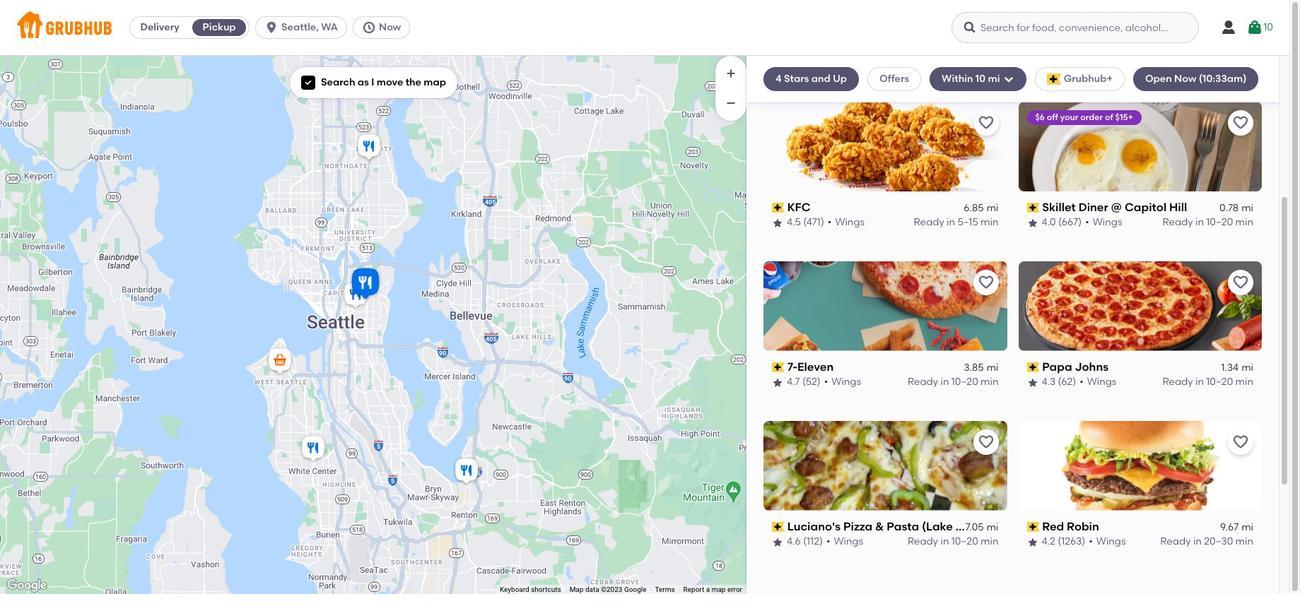 Task type: vqa. For each thing, say whether or not it's contained in the screenshot.


Task type: locate. For each thing, give the bounding box(es) containing it.
ready in 10–20 min down city
[[908, 536, 999, 548]]

mi right 7.05
[[987, 522, 999, 534]]

• wings down robin
[[1089, 536, 1126, 548]]

• wings for skillet diner @ capitol hill
[[1085, 217, 1122, 229]]

mi
[[988, 73, 1000, 85], [987, 202, 999, 214], [1242, 202, 1253, 214], [987, 362, 999, 374], [1242, 362, 1253, 374], [987, 522, 999, 534], [1242, 522, 1253, 534]]

mi right 1.34
[[1242, 362, 1253, 374]]

(lake
[[922, 520, 953, 534]]

mi right 6.85 at top right
[[987, 202, 999, 214]]

pickup
[[203, 21, 236, 33]]

4 stars and up
[[776, 73, 847, 85]]

star icon image for red robin
[[1027, 537, 1038, 548]]

min down 3.85 mi
[[981, 377, 999, 389]]

save this restaurant image down (10:33am)
[[1232, 115, 1249, 132]]

star icon image left 4.2
[[1027, 537, 1038, 548]]

min down 0.78 mi
[[1236, 217, 1253, 229]]

ne)
[[1009, 520, 1029, 534]]

1 vertical spatial subscription pass image
[[772, 363, 785, 373]]

4
[[776, 73, 782, 85]]

your
[[1060, 112, 1078, 122]]

star icon image for 7-eleven
[[772, 377, 783, 389]]

ready in 10–20 min down 1.34
[[1163, 377, 1253, 389]]

ready in 10–20 min down 0.78
[[1163, 217, 1253, 229]]

1 horizontal spatial map
[[712, 586, 726, 594]]

now up move
[[379, 21, 401, 33]]

results
[[774, 73, 816, 90]]

• down diner
[[1085, 217, 1089, 229]]

kfc
[[787, 201, 811, 214]]

grubhub+
[[1064, 73, 1113, 85]]

in for papa johns
[[1196, 377, 1204, 389]]

$6
[[1035, 112, 1045, 122]]

report a map error
[[683, 586, 742, 594]]

10–20 down 1.34
[[1206, 377, 1233, 389]]

save this restaurant image for luciano's pizza & pasta (lake city way ne)
[[977, 434, 994, 451]]

seattle, wa
[[281, 21, 338, 33]]

save this restaurant image down 5–15
[[977, 274, 994, 291]]

0 vertical spatial map
[[424, 76, 446, 88]]

eleven
[[797, 361, 834, 374]]

papa
[[1042, 361, 1072, 374]]

now inside button
[[379, 21, 401, 33]]

mi right within
[[988, 73, 1000, 85]]

wings down the skillet diner @ capitol hill
[[1093, 217, 1122, 229]]

ready in 5–15 min
[[914, 217, 999, 229]]

10–20 for luciano's pizza & pasta (lake city way ne)
[[951, 536, 978, 548]]

svg image right wa
[[362, 21, 376, 35]]

report
[[683, 586, 704, 594]]

order
[[1080, 112, 1103, 122]]

subscription pass image left papa
[[1027, 363, 1039, 373]]

svg image inside seattle, wa button
[[264, 21, 279, 35]]

star icon image for luciano's pizza & pasta (lake city way ne)
[[772, 537, 783, 548]]

mi right 9.67
[[1242, 522, 1253, 534]]

up
[[833, 73, 847, 85]]

star icon image left 4.5
[[772, 218, 783, 229]]

min down 9.67 mi
[[1236, 536, 1253, 548]]

a
[[706, 586, 710, 594]]

svg image right within 10 mi on the right top of the page
[[1003, 74, 1014, 85]]

10–20 for 7-eleven
[[951, 377, 978, 389]]

ready in 10–20 min down '3.85' at the right bottom
[[908, 377, 999, 389]]

1 vertical spatial now
[[1174, 73, 1197, 85]]

wings right (471)
[[835, 217, 865, 229]]

ready in 10–20 min for papa johns
[[1163, 377, 1253, 389]]

4.5
[[787, 217, 801, 229]]

0 vertical spatial now
[[379, 21, 401, 33]]

star icon image left 4.0
[[1027, 218, 1038, 229]]

4.6
[[787, 536, 801, 548]]

min down way
[[981, 536, 999, 548]]

ready in 10–20 min for skillet diner @ capitol hill
[[1163, 217, 1253, 229]]

• right (62)
[[1080, 377, 1084, 389]]

ready in 20–30 min
[[1160, 536, 1253, 548]]

map right the the
[[424, 76, 446, 88]]

ready in 10–20 min for luciano's pizza & pasta (lake city way ne)
[[908, 536, 999, 548]]

subscription pass image left skillet
[[1027, 203, 1039, 213]]

red robin image
[[452, 456, 481, 487]]

wings for skillet diner @ capitol hill
[[1093, 217, 1122, 229]]

2 subscription pass image from the top
[[772, 363, 785, 373]]

0 vertical spatial 10
[[1264, 21, 1273, 33]]

robin
[[1067, 520, 1099, 534]]

• wings down johns
[[1080, 377, 1117, 389]]

way
[[981, 520, 1006, 534]]

grubhub plus flag logo image
[[1047, 74, 1061, 85]]

subscription pass image for 7-eleven
[[772, 363, 785, 373]]

subscription pass image left the 7-
[[772, 363, 785, 373]]

proceed to checkout
[[1131, 543, 1233, 555]]

plus icon image
[[724, 66, 738, 81]]

10–20 down 0.78
[[1206, 217, 1233, 229]]

map data ©2023 google
[[570, 586, 647, 594]]

mi for pizza
[[987, 522, 999, 534]]

&
[[875, 520, 884, 534]]

7 eleven image
[[266, 346, 294, 377]]

move
[[377, 76, 403, 88]]

7-eleven logo image
[[764, 262, 1007, 351]]

min down the 6.85 mi
[[981, 217, 999, 229]]

star icon image left 4.6
[[772, 537, 783, 548]]

• down robin
[[1089, 536, 1093, 548]]

svg image
[[1220, 19, 1237, 36], [362, 21, 376, 35], [963, 21, 977, 35], [304, 79, 312, 87]]

10–20 down '3.85' at the right bottom
[[951, 377, 978, 389]]

to
[[1174, 543, 1184, 555]]

$15+
[[1115, 112, 1133, 122]]

1.34 mi
[[1221, 362, 1253, 374]]

7.05 mi
[[966, 522, 999, 534]]

$6 off your order of $15+
[[1035, 112, 1133, 122]]

wings down johns
[[1087, 377, 1117, 389]]

open now (10:33am)
[[1145, 73, 1247, 85]]

subscription pass image
[[772, 203, 785, 213], [772, 363, 785, 373]]

2 horizontal spatial svg image
[[1247, 19, 1264, 36]]

• right (52) at the bottom right of page
[[824, 377, 828, 389]]

mi right 0.78
[[1242, 202, 1253, 214]]

in for luciano's pizza & pasta (lake city way ne)
[[941, 536, 949, 548]]

star icon image left the '4.3'
[[1027, 377, 1038, 389]]

within 10 mi
[[942, 73, 1000, 85]]

1 subscription pass image from the top
[[772, 203, 785, 213]]

subscription pass image
[[1027, 203, 1039, 213], [1027, 363, 1039, 373], [772, 523, 785, 532], [1027, 523, 1039, 532]]

ready in 10–20 min
[[1163, 217, 1253, 229], [908, 377, 999, 389], [1163, 377, 1253, 389], [908, 536, 999, 548]]

4.3
[[1042, 377, 1056, 389]]

0 vertical spatial subscription pass image
[[772, 203, 785, 213]]

10–20
[[1206, 217, 1233, 229], [951, 377, 978, 389], [1206, 377, 1233, 389], [951, 536, 978, 548]]

in for red robin
[[1193, 536, 1202, 548]]

star icon image left 4.7
[[772, 377, 783, 389]]

4.7
[[787, 377, 800, 389]]

1 horizontal spatial now
[[1174, 73, 1197, 85]]

save this restaurant image inside button
[[977, 274, 994, 291]]

svg image inside 10 button
[[1247, 19, 1264, 36]]

save this restaurant image
[[977, 115, 994, 132], [1232, 115, 1249, 132], [977, 274, 994, 291]]

luciano's pizza & pasta (lake city way ne)
[[787, 520, 1029, 534]]

pickup button
[[190, 16, 249, 39]]

ready
[[914, 217, 944, 229], [1163, 217, 1193, 229], [908, 377, 938, 389], [1163, 377, 1193, 389], [908, 536, 938, 548], [1160, 536, 1191, 548]]

star icon image for papa johns
[[1027, 377, 1038, 389]]

min for 7-eleven
[[981, 377, 999, 389]]

star icon image
[[772, 218, 783, 229], [1027, 218, 1038, 229], [772, 377, 783, 389], [1027, 377, 1038, 389], [772, 537, 783, 548], [1027, 537, 1038, 548]]

save this restaurant button for johns
[[1228, 270, 1253, 296]]

min down 1.34 mi
[[1236, 377, 1253, 389]]

• wings right (471)
[[828, 217, 865, 229]]

save this restaurant image for kfc
[[977, 115, 994, 132]]

skillet diner @ capitol hill image
[[341, 280, 370, 311]]

1 vertical spatial map
[[712, 586, 726, 594]]

skillet
[[1042, 201, 1076, 214]]

mi right '3.85' at the right bottom
[[987, 362, 999, 374]]

• for luciano's pizza & pasta (lake city way ne)
[[826, 536, 830, 548]]

save this restaurant image
[[1232, 274, 1249, 291], [977, 434, 994, 451], [1232, 434, 1249, 451]]

mi for robin
[[1242, 522, 1253, 534]]

7-
[[787, 361, 797, 374]]

7-eleven
[[787, 361, 834, 374]]

1 horizontal spatial svg image
[[1003, 74, 1014, 85]]

map
[[424, 76, 446, 88], [712, 586, 726, 594]]

• wings down the eleven
[[824, 377, 861, 389]]

1 horizontal spatial 10
[[1264, 21, 1273, 33]]

mi for diner
[[1242, 202, 1253, 214]]

•
[[828, 217, 832, 229], [1085, 217, 1089, 229], [824, 377, 828, 389], [1080, 377, 1084, 389], [826, 536, 830, 548], [1089, 536, 1093, 548]]

• wings down pizza
[[826, 536, 863, 548]]

save this restaurant image down within 10 mi on the right top of the page
[[977, 115, 994, 132]]

min for skillet diner @ capitol hill
[[1236, 217, 1253, 229]]

svg image
[[1247, 19, 1264, 36], [264, 21, 279, 35], [1003, 74, 1014, 85]]

map right a
[[712, 586, 726, 594]]

subscription pass image left kfc
[[772, 203, 785, 213]]

min for red robin
[[1236, 536, 1253, 548]]

in for skillet diner @ capitol hill
[[1196, 217, 1204, 229]]

wings down the eleven
[[832, 377, 861, 389]]

0 horizontal spatial svg image
[[264, 21, 279, 35]]

• wings for red robin
[[1089, 536, 1126, 548]]

• wings for kfc
[[828, 217, 865, 229]]

subscription pass image for luciano's pizza & pasta (lake city way ne)
[[772, 523, 785, 532]]

4.2 (1263)
[[1042, 536, 1085, 548]]

• wings down diner
[[1085, 217, 1122, 229]]

save this restaurant button
[[973, 110, 999, 136], [1228, 110, 1253, 136], [973, 270, 999, 296], [1228, 270, 1253, 296], [973, 430, 999, 455], [1228, 430, 1253, 455]]

10
[[1264, 21, 1273, 33], [976, 73, 986, 85]]

• right (112)
[[826, 536, 830, 548]]

proceed
[[1131, 543, 1171, 555]]

and
[[811, 73, 831, 85]]

subscription pass image left luciano's
[[772, 523, 785, 532]]

7.05
[[966, 522, 984, 534]]

svg image left seattle,
[[264, 21, 279, 35]]

4.0
[[1042, 217, 1056, 229]]

9.67
[[1220, 522, 1239, 534]]

4.5 (471)
[[787, 217, 824, 229]]

wings down pizza
[[834, 536, 863, 548]]

save this restaurant button for pizza
[[973, 430, 999, 455]]

ready in 10–20 min for 7-eleven
[[908, 377, 999, 389]]

wings
[[835, 217, 865, 229], [1093, 217, 1122, 229], [832, 377, 861, 389], [1087, 377, 1117, 389], [834, 536, 863, 548], [1096, 536, 1126, 548]]

map region
[[0, 0, 867, 595]]

seattle, wa button
[[255, 16, 353, 39]]

10–20 down city
[[951, 536, 978, 548]]

svg image up (10:33am)
[[1247, 19, 1264, 36]]

wings down robin
[[1096, 536, 1126, 548]]

• right (471)
[[828, 217, 832, 229]]

now right open
[[1174, 73, 1197, 85]]

10–20 for papa johns
[[1206, 377, 1233, 389]]

subscription pass image for skillet diner @ capitol hill
[[1027, 203, 1039, 213]]

svg image for seattle, wa
[[264, 21, 279, 35]]

0 horizontal spatial now
[[379, 21, 401, 33]]

6
[[764, 73, 771, 90]]

star icon image for skillet diner @ capitol hill
[[1027, 218, 1038, 229]]

the
[[406, 76, 421, 88]]

min
[[981, 217, 999, 229], [1236, 217, 1253, 229], [981, 377, 999, 389], [1236, 377, 1253, 389], [981, 536, 999, 548], [1236, 536, 1253, 548]]

0 horizontal spatial 10
[[976, 73, 986, 85]]

in for kfc
[[947, 217, 955, 229]]

subscription pass image left red
[[1027, 523, 1039, 532]]

wings for luciano's pizza & pasta (lake city way ne)
[[834, 536, 863, 548]]

red robin logo image
[[1018, 421, 1262, 511]]



Task type: describe. For each thing, give the bounding box(es) containing it.
checkout
[[1186, 543, 1233, 555]]

google
[[624, 586, 647, 594]]

google image
[[4, 577, 50, 595]]

stars
[[784, 73, 809, 85]]

10 button
[[1247, 15, 1273, 40]]

4.7 (52)
[[787, 377, 821, 389]]

• for 7-eleven
[[824, 377, 828, 389]]

ready for papa johns
[[1163, 377, 1193, 389]]

9.67 mi
[[1220, 522, 1253, 534]]

map
[[570, 586, 584, 594]]

terms
[[655, 586, 675, 594]]

4.0 (667)
[[1042, 217, 1082, 229]]

wings for papa johns
[[1087, 377, 1117, 389]]

keyboard
[[500, 586, 529, 594]]

offers
[[880, 73, 909, 85]]

shortcuts
[[531, 586, 561, 594]]

4.2
[[1042, 536, 1055, 548]]

delivery
[[140, 21, 179, 33]]

seattle,
[[281, 21, 319, 33]]

ready for skillet diner @ capitol hill
[[1163, 217, 1193, 229]]

search
[[321, 76, 355, 88]]

20–30
[[1204, 536, 1233, 548]]

10–20 for skillet diner @ capitol hill
[[1206, 217, 1233, 229]]

delivery button
[[130, 16, 190, 39]]

svg image up within 10 mi on the right top of the page
[[963, 21, 977, 35]]

error
[[727, 586, 742, 594]]

6 results
[[764, 73, 816, 90]]

wings for red robin
[[1096, 536, 1126, 548]]

save this restaurant button for robin
[[1228, 430, 1253, 455]]

• for kfc
[[828, 217, 832, 229]]

keyboard shortcuts button
[[500, 585, 561, 595]]

hill
[[1169, 201, 1187, 214]]

(112)
[[803, 536, 823, 548]]

i
[[371, 76, 374, 88]]

ready for kfc
[[914, 217, 944, 229]]

diner
[[1079, 201, 1108, 214]]

red
[[1042, 520, 1064, 534]]

luciano's pizza & pasta (lake city way ne) image
[[355, 132, 383, 163]]

(471)
[[803, 217, 824, 229]]

keyboard shortcuts
[[500, 586, 561, 594]]

svg image left search on the left of page
[[304, 79, 312, 87]]

1.34
[[1221, 362, 1239, 374]]

papa johns
[[1042, 361, 1109, 374]]

(62)
[[1058, 377, 1076, 389]]

(1263)
[[1058, 536, 1085, 548]]

subscription pass image for papa johns
[[1027, 363, 1039, 373]]

open
[[1145, 73, 1172, 85]]

min for luciano's pizza & pasta (lake city way ne)
[[981, 536, 999, 548]]

(52)
[[802, 377, 821, 389]]

now button
[[353, 16, 416, 39]]

svg image left 10 button
[[1220, 19, 1237, 36]]

save this restaurant image for red robin
[[1232, 434, 1249, 451]]

subscription pass image for kfc
[[772, 203, 785, 213]]

kfc logo image
[[764, 102, 1007, 192]]

minus icon image
[[724, 96, 738, 110]]

mi for eleven
[[987, 362, 999, 374]]

• for red robin
[[1089, 536, 1093, 548]]

(10:33am)
[[1199, 73, 1247, 85]]

• for skillet diner @ capitol hill
[[1085, 217, 1089, 229]]

save this restaurant image for 7-eleven
[[977, 274, 994, 291]]

capitol
[[1125, 201, 1167, 214]]

search as i move the map
[[321, 76, 446, 88]]

(667)
[[1058, 217, 1082, 229]]

wings for 7-eleven
[[832, 377, 861, 389]]

0.78 mi
[[1220, 202, 1253, 214]]

subscription pass image for red robin
[[1027, 523, 1039, 532]]

kfc image
[[299, 434, 327, 465]]

report a map error link
[[683, 586, 742, 594]]

mi for johns
[[1242, 362, 1253, 374]]

4.3 (62)
[[1042, 377, 1076, 389]]

pizza
[[843, 520, 873, 534]]

off
[[1047, 112, 1058, 122]]

within
[[942, 73, 973, 85]]

in for 7-eleven
[[941, 377, 949, 389]]

wa
[[321, 21, 338, 33]]

0 horizontal spatial map
[[424, 76, 446, 88]]

3.85
[[964, 362, 984, 374]]

terms link
[[655, 586, 675, 594]]

johns
[[1075, 361, 1109, 374]]

@
[[1111, 201, 1122, 214]]

• wings for 7-eleven
[[824, 377, 861, 389]]

• wings for luciano's pizza & pasta (lake city way ne)
[[826, 536, 863, 548]]

ready for luciano's pizza & pasta (lake city way ne)
[[908, 536, 938, 548]]

save this restaurant button for eleven
[[973, 270, 999, 296]]

5–15
[[958, 217, 978, 229]]

luciano's pizza & pasta (lake city way ne) logo image
[[764, 421, 1007, 511]]

6.85
[[964, 202, 984, 214]]

papa johns image
[[349, 265, 382, 303]]

skillet diner @ capitol hill logo image
[[1018, 102, 1262, 192]]

3.85 mi
[[964, 362, 999, 374]]

min for kfc
[[981, 217, 999, 229]]

1 vertical spatial 10
[[976, 73, 986, 85]]

luciano's
[[787, 520, 841, 534]]

ready for red robin
[[1160, 536, 1191, 548]]

min for papa johns
[[1236, 377, 1253, 389]]

star icon image for kfc
[[772, 218, 783, 229]]

save this restaurant image for papa johns
[[1232, 274, 1249, 291]]

6.85 mi
[[964, 202, 999, 214]]

red robin
[[1042, 520, 1099, 534]]

4.6 (112)
[[787, 536, 823, 548]]

• for papa johns
[[1080, 377, 1084, 389]]

skillet diner @ capitol hill
[[1042, 201, 1187, 214]]

svg image inside now button
[[362, 21, 376, 35]]

• wings for papa johns
[[1080, 377, 1117, 389]]

papa johns logo image
[[1018, 262, 1262, 351]]

svg image for 10
[[1247, 19, 1264, 36]]

Search for food, convenience, alcohol... search field
[[952, 12, 1199, 43]]

city
[[956, 520, 978, 534]]

©2023
[[601, 586, 622, 594]]

0.78
[[1220, 202, 1239, 214]]

10 inside button
[[1264, 21, 1273, 33]]

ready for 7-eleven
[[908, 377, 938, 389]]

wings for kfc
[[835, 217, 865, 229]]

main navigation navigation
[[0, 0, 1290, 56]]



